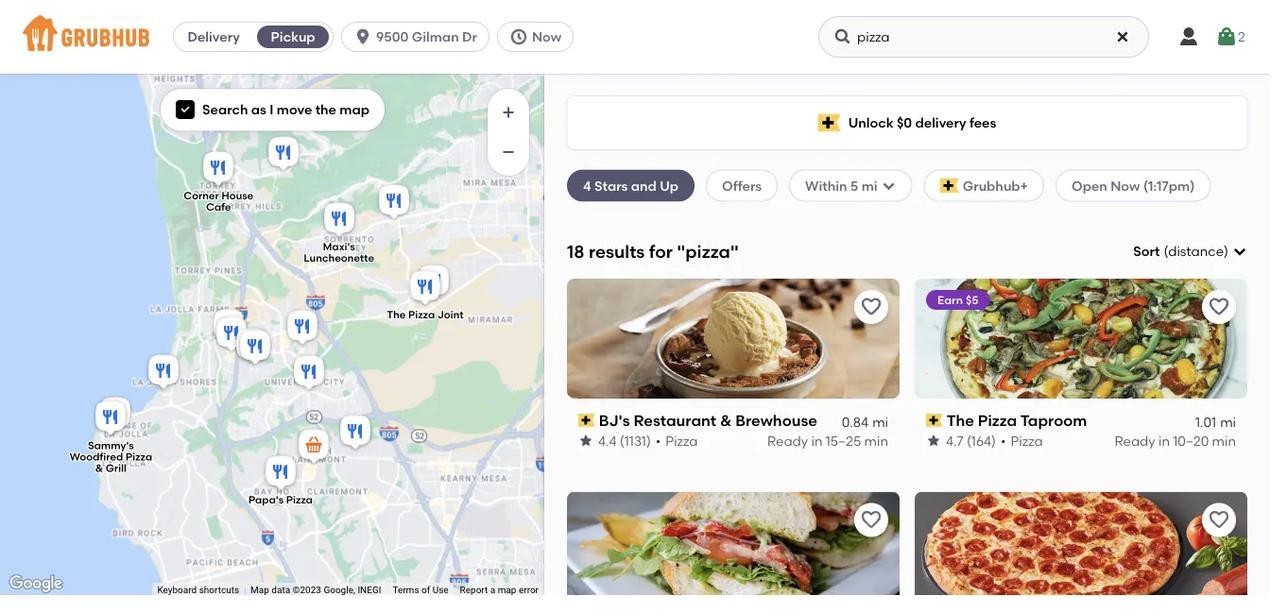 Task type: describe. For each thing, give the bounding box(es) containing it.
ready in 15–25 min
[[768, 433, 889, 449]]

10–20
[[1174, 433, 1209, 449]]

open now (1:17pm)
[[1072, 178, 1195, 194]]

grubhub plus flag logo image for grubhub+
[[940, 178, 959, 193]]

luncheonette
[[304, 252, 374, 265]]

pizza left joint
[[408, 309, 435, 322]]

save this restaurant button for papa johns logo
[[1203, 504, 1237, 538]]

map region
[[0, 0, 677, 597]]

keyboard shortcuts button
[[157, 584, 239, 597]]

restaurant
[[634, 412, 717, 430]]

terms
[[393, 585, 419, 596]]

unlock
[[849, 115, 894, 131]]

save this restaurant image for leucadia pizzeria logo
[[860, 509, 883, 532]]

a
[[490, 585, 496, 596]]

save this restaurant button for leucadia pizzeria logo
[[855, 504, 889, 538]]

0.84
[[842, 414, 869, 430]]

bj's restaurant & brewhouse logo image
[[567, 279, 900, 399]]

map
[[251, 585, 269, 596]]

the pizza taproom image
[[213, 314, 251, 356]]

shortcuts
[[199, 585, 239, 596]]

4 stars and up
[[583, 178, 679, 194]]

within
[[806, 178, 848, 194]]

pastalini image
[[415, 262, 453, 304]]

grubhub+
[[963, 178, 1029, 194]]

svg image for now
[[509, 27, 528, 46]]

report a map error link
[[460, 585, 539, 596]]

keyboard
[[157, 585, 197, 596]]

keyboard shortcuts
[[157, 585, 239, 596]]

now inside button
[[532, 29, 562, 45]]

maxi's
[[323, 241, 355, 253]]

1 horizontal spatial map
[[498, 585, 517, 596]]

pizza down restaurant
[[666, 433, 698, 449]]

gilman
[[412, 29, 459, 45]]

main navigation navigation
[[0, 0, 1271, 74]]

joint
[[438, 309, 464, 322]]

in for the pizza taproom
[[1159, 433, 1170, 449]]

as
[[251, 102, 267, 118]]

unlock $0 delivery fees
[[849, 115, 997, 131]]

star icon image for the pizza taproom
[[926, 433, 942, 449]]

terms of use
[[393, 585, 449, 596]]

1.01 mi
[[1196, 414, 1237, 430]]

cafe
[[206, 201, 231, 214]]

15–25
[[826, 433, 861, 449]]

& inside sammy's woodfired pizza & grill
[[95, 462, 103, 475]]

save this restaurant image for papa johns logo
[[1208, 509, 1231, 532]]

bj's
[[599, 412, 630, 430]]

pickup button
[[253, 22, 333, 52]]

9500 gilman dr
[[376, 29, 477, 45]]

sammy's woodfired pizza & grill
[[70, 439, 152, 475]]

terms of use link
[[393, 585, 449, 596]]

mi right 5
[[862, 178, 878, 194]]

save this restaurant image for bj's restaurant & brewhouse logo
[[860, 296, 883, 318]]

the pizza taproom
[[947, 412, 1088, 430]]

Search for food, convenience, alcohol... search field
[[819, 16, 1150, 58]]

in for bj's restaurant & brewhouse
[[812, 433, 823, 449]]

maxi's luncheonette
[[304, 241, 374, 265]]

delivery
[[188, 29, 240, 45]]

the
[[315, 102, 337, 118]]

to
[[1199, 528, 1213, 544]]

maxi's luncheonette image
[[320, 200, 358, 242]]

earn $5
[[938, 293, 979, 307]]

the for the pizza taproom
[[947, 412, 975, 430]]

(1131)
[[620, 433, 651, 449]]

18
[[567, 241, 585, 262]]

leucadia pizzeria image
[[233, 326, 270, 367]]

and
[[631, 178, 657, 194]]

the pizza joint
[[387, 309, 464, 322]]

4.4 (1131)
[[598, 433, 651, 449]]

mi for the pizza taproom
[[1221, 414, 1237, 430]]

nobel pizzeria image
[[284, 308, 321, 349]]

subscription pass image for bj's restaurant & brewhouse
[[579, 414, 595, 427]]

(1:17pm)
[[1144, 178, 1195, 194]]

save this restaurant button down the )
[[1203, 290, 1237, 324]]

subscription pass image for the pizza taproom
[[926, 414, 943, 427]]

google,
[[324, 585, 355, 596]]

checkou
[[1216, 528, 1271, 544]]

save this restaurant image down the )
[[1208, 296, 1231, 318]]

pizza down the pizza taproom
[[1011, 433, 1043, 449]]

map data ©2023 google, inegi
[[251, 585, 381, 596]]

report a map error
[[460, 585, 539, 596]]

move
[[277, 102, 312, 118]]

fees
[[970, 115, 997, 131]]

ready for the pizza taproom
[[1115, 433, 1156, 449]]

house
[[222, 190, 254, 202]]



Task type: vqa. For each thing, say whether or not it's contained in the screenshot.
Email Edit button
no



Task type: locate. For each thing, give the bounding box(es) containing it.
grubhub plus flag logo image left grubhub+
[[940, 178, 959, 193]]

save this restaurant button left earn
[[855, 290, 889, 324]]

papa johns image
[[236, 328, 274, 369]]

grubhub plus flag logo image left the unlock
[[818, 114, 841, 132]]

proceed to checkou button
[[1083, 519, 1271, 553]]

0 horizontal spatial min
[[865, 433, 889, 449]]

subscription pass image left bj's
[[579, 414, 595, 427]]

2 min from the left
[[1213, 433, 1237, 449]]

the left the pizza joint image
[[387, 309, 406, 322]]

mi for bj's restaurant & brewhouse
[[873, 414, 889, 430]]

1 horizontal spatial subscription pass image
[[926, 414, 943, 427]]

star icon image left 4.4
[[579, 433, 594, 449]]

pizza up (164)
[[978, 412, 1017, 430]]

svg image inside now button
[[509, 27, 528, 46]]

2 subscription pass image from the left
[[926, 414, 943, 427]]

0 vertical spatial map
[[340, 102, 370, 118]]

sort
[[1134, 243, 1160, 260]]

1 ready from the left
[[768, 433, 808, 449]]

0 horizontal spatial &
[[95, 462, 103, 475]]

save this restaurant image down 15–25
[[860, 509, 883, 532]]

corner house cafe image
[[199, 149, 237, 190]]

save this restaurant button down 15–25
[[855, 504, 889, 538]]

sammy's woodfired pizza & grill image
[[92, 398, 130, 440]]

mi right 1.01
[[1221, 414, 1237, 430]]

)
[[1224, 243, 1229, 260]]

• right the (1131)
[[656, 433, 661, 449]]

the pizza joint image
[[407, 268, 444, 310]]

now right the dr
[[532, 29, 562, 45]]

lorna's italian kitchen image
[[290, 353, 328, 395]]

proceed to checkou
[[1141, 528, 1271, 544]]

4
[[583, 178, 591, 194]]

4.4
[[598, 433, 617, 449]]

2 • from the left
[[1001, 433, 1006, 449]]

• pizza for pizza
[[1001, 433, 1043, 449]]

ready
[[768, 433, 808, 449], [1115, 433, 1156, 449]]

pizza right papa's
[[286, 494, 313, 507]]

within 5 mi
[[806, 178, 878, 194]]

crust pizzeria image
[[265, 134, 303, 175]]

papa's pizza image
[[262, 453, 300, 495]]

18 results for "pizza"
[[567, 241, 739, 262]]

1 subscription pass image from the left
[[579, 414, 595, 427]]

1 horizontal spatial now
[[1111, 178, 1141, 194]]

1 horizontal spatial svg image
[[509, 27, 528, 46]]

min for the pizza taproom
[[1213, 433, 1237, 449]]

2 star icon image from the left
[[926, 433, 942, 449]]

save this restaurant button right proceed
[[1203, 504, 1237, 538]]

1 horizontal spatial grubhub plus flag logo image
[[940, 178, 959, 193]]

0 horizontal spatial star icon image
[[579, 433, 594, 449]]

delivery button
[[174, 22, 253, 52]]

1 horizontal spatial min
[[1213, 433, 1237, 449]]

corner
[[184, 190, 219, 202]]

papa's pizza
[[249, 494, 313, 507]]

svg image for search as i move the map
[[180, 104, 191, 115]]

1 horizontal spatial star icon image
[[926, 433, 942, 449]]

0 horizontal spatial in
[[812, 433, 823, 449]]

svg image inside 9500 gilman dr button
[[354, 27, 373, 46]]

bj's restaurant & brewhouse
[[599, 412, 818, 430]]

0 vertical spatial now
[[532, 29, 562, 45]]

svg image up the unlock
[[834, 27, 853, 46]]

star icon image left 4.7
[[926, 433, 942, 449]]

ready for bj's restaurant & brewhouse
[[768, 433, 808, 449]]

svg image
[[1178, 26, 1201, 48], [1216, 26, 1239, 48], [354, 27, 373, 46], [1116, 29, 1131, 44], [882, 178, 897, 193], [1233, 244, 1248, 259]]

the for the pizza joint
[[387, 309, 406, 322]]

earn
[[938, 293, 963, 307]]

speedway image
[[295, 427, 333, 468]]

sort ( distance )
[[1134, 243, 1229, 260]]

• pizza
[[656, 433, 698, 449], [1001, 433, 1043, 449]]

now button
[[497, 22, 582, 52]]

1.01
[[1196, 414, 1217, 430]]

1 horizontal spatial &
[[720, 412, 732, 430]]

0 horizontal spatial subscription pass image
[[579, 414, 595, 427]]

1 vertical spatial grubhub plus flag logo image
[[940, 178, 959, 193]]

pizza inside sammy's woodfired pizza & grill
[[126, 451, 152, 464]]

the inside 'map' region
[[387, 309, 406, 322]]

(
[[1164, 243, 1169, 260]]

0.84 mi
[[842, 414, 889, 430]]

data
[[272, 585, 290, 596]]

min
[[865, 433, 889, 449], [1213, 433, 1237, 449]]

0 horizontal spatial •
[[656, 433, 661, 449]]

& left grill
[[95, 462, 103, 475]]

bernini's bistro image
[[96, 395, 134, 436]]

• pizza down the pizza taproom
[[1001, 433, 1043, 449]]

0 vertical spatial &
[[720, 412, 732, 430]]

0 vertical spatial the
[[387, 309, 406, 322]]

save this restaurant image
[[860, 296, 883, 318], [1208, 296, 1231, 318], [860, 509, 883, 532], [1208, 509, 1231, 532]]

ready in 10–20 min
[[1115, 433, 1237, 449]]

1 vertical spatial &
[[95, 462, 103, 475]]

papa johns logo image
[[915, 492, 1248, 597]]

save this restaurant image right proceed
[[1208, 509, 1231, 532]]

of
[[422, 585, 430, 596]]

1 horizontal spatial •
[[1001, 433, 1006, 449]]

in left 15–25
[[812, 433, 823, 449]]

9500 gilman dr button
[[341, 22, 497, 52]]

mi right the 0.84 at bottom
[[873, 414, 889, 430]]

min down 0.84 mi
[[865, 433, 889, 449]]

leucadia pizzeria logo image
[[567, 492, 900, 597]]

ready down brewhouse
[[768, 433, 808, 449]]

svg image right the dr
[[509, 27, 528, 46]]

1 vertical spatial map
[[498, 585, 517, 596]]

0 horizontal spatial map
[[340, 102, 370, 118]]

now right "open"
[[1111, 178, 1141, 194]]

2 ready from the left
[[1115, 433, 1156, 449]]

save this restaurant button for bj's restaurant & brewhouse logo
[[855, 290, 889, 324]]

• pizza for restaurant
[[656, 433, 698, 449]]

plus icon image
[[499, 103, 518, 122]]

knockout pizza image
[[375, 182, 413, 224]]

papa's
[[249, 494, 284, 507]]

&
[[720, 412, 732, 430], [95, 462, 103, 475]]

1 • from the left
[[656, 433, 661, 449]]

subscription pass image
[[579, 414, 595, 427], [926, 414, 943, 427]]

0 horizontal spatial the
[[387, 309, 406, 322]]

1 horizontal spatial in
[[1159, 433, 1170, 449]]

svg image inside 2 button
[[1216, 26, 1239, 48]]

google image
[[5, 572, 67, 597]]

dough momma pizzeria image
[[145, 352, 182, 394]]

0 horizontal spatial ready
[[768, 433, 808, 449]]

subscription pass image right 0.84 mi
[[926, 414, 943, 427]]

mi
[[862, 178, 878, 194], [873, 414, 889, 430], [1221, 414, 1237, 430]]

star icon image
[[579, 433, 594, 449], [926, 433, 942, 449]]

the up 4.7
[[947, 412, 975, 430]]

$5
[[966, 293, 979, 307]]

delivery
[[916, 115, 967, 131]]

0 horizontal spatial svg image
[[180, 104, 191, 115]]

5
[[851, 178, 859, 194]]

bj's restaurant & brewhouse image
[[210, 307, 248, 348]]

•
[[656, 433, 661, 449], [1001, 433, 1006, 449]]

brewhouse
[[736, 412, 818, 430]]

use
[[433, 585, 449, 596]]

0 horizontal spatial grubhub plus flag logo image
[[818, 114, 841, 132]]

2 horizontal spatial svg image
[[834, 27, 853, 46]]

min for bj's restaurant & brewhouse
[[865, 433, 889, 449]]

pizza right "woodfired"
[[126, 451, 152, 464]]

• pizza down restaurant
[[656, 433, 698, 449]]

now
[[532, 29, 562, 45], [1111, 178, 1141, 194]]

proceed
[[1141, 528, 1196, 544]]

1 vertical spatial the
[[947, 412, 975, 430]]

save this restaurant image left earn
[[860, 296, 883, 318]]

results
[[589, 241, 645, 262]]

report
[[460, 585, 488, 596]]

1 in from the left
[[812, 433, 823, 449]]

i
[[270, 102, 274, 118]]

1 star icon image from the left
[[579, 433, 594, 449]]

None field
[[1134, 242, 1248, 261]]

inegi
[[358, 585, 381, 596]]

sammy's
[[88, 439, 134, 452]]

1 horizontal spatial ready
[[1115, 433, 1156, 449]]

none field containing sort
[[1134, 242, 1248, 261]]

grubhub plus flag logo image
[[818, 114, 841, 132], [940, 178, 959, 193]]

"pizza"
[[677, 241, 739, 262]]

0 horizontal spatial • pizza
[[656, 433, 698, 449]]

dr
[[462, 29, 477, 45]]

corner house cafe
[[184, 190, 254, 214]]

in left 10–20
[[1159, 433, 1170, 449]]

pickup
[[271, 29, 315, 45]]

0 vertical spatial grubhub plus flag logo image
[[818, 114, 841, 132]]

2 • pizza from the left
[[1001, 433, 1043, 449]]

for
[[649, 241, 673, 262]]

& left brewhouse
[[720, 412, 732, 430]]

1 • pizza from the left
[[656, 433, 698, 449]]

grill
[[106, 462, 127, 475]]

map
[[340, 102, 370, 118], [498, 585, 517, 596]]

2 button
[[1216, 20, 1246, 54]]

• for pizza
[[1001, 433, 1006, 449]]

map right the
[[340, 102, 370, 118]]

map right "a"
[[498, 585, 517, 596]]

1 vertical spatial now
[[1111, 178, 1141, 194]]

(164)
[[967, 433, 996, 449]]

• right (164)
[[1001, 433, 1006, 449]]

4.7
[[946, 433, 964, 449]]

taproom
[[1021, 412, 1088, 430]]

error
[[519, 585, 539, 596]]

9500
[[376, 29, 409, 45]]

grubhub plus flag logo image for unlock $0 delivery fees
[[818, 114, 841, 132]]

$0
[[897, 115, 912, 131]]

ready left 10–20
[[1115, 433, 1156, 449]]

1 horizontal spatial the
[[947, 412, 975, 430]]

• for restaurant
[[656, 433, 661, 449]]

search
[[202, 102, 248, 118]]

2 in from the left
[[1159, 433, 1170, 449]]

stars
[[595, 178, 628, 194]]

0 horizontal spatial now
[[532, 29, 562, 45]]

offers
[[722, 178, 762, 194]]

minus icon image
[[499, 143, 518, 162]]

1 min from the left
[[865, 433, 889, 449]]

tony's giant pizzeria (formerly philly grill) image
[[337, 413, 374, 454]]

svg image inside field
[[1233, 244, 1248, 259]]

up
[[660, 178, 679, 194]]

star icon image for bj's restaurant & brewhouse
[[579, 433, 594, 449]]

min down 1.01 mi
[[1213, 433, 1237, 449]]

open
[[1072, 178, 1108, 194]]

©2023
[[293, 585, 321, 596]]

woodfired
[[70, 451, 123, 464]]

the pizza taproom logo image
[[915, 279, 1248, 399]]

search as i move the map
[[202, 102, 370, 118]]

1 horizontal spatial • pizza
[[1001, 433, 1043, 449]]

svg image left search
[[180, 104, 191, 115]]

4.7 (164)
[[946, 433, 996, 449]]

distance
[[1169, 243, 1224, 260]]

svg image
[[509, 27, 528, 46], [834, 27, 853, 46], [180, 104, 191, 115]]



